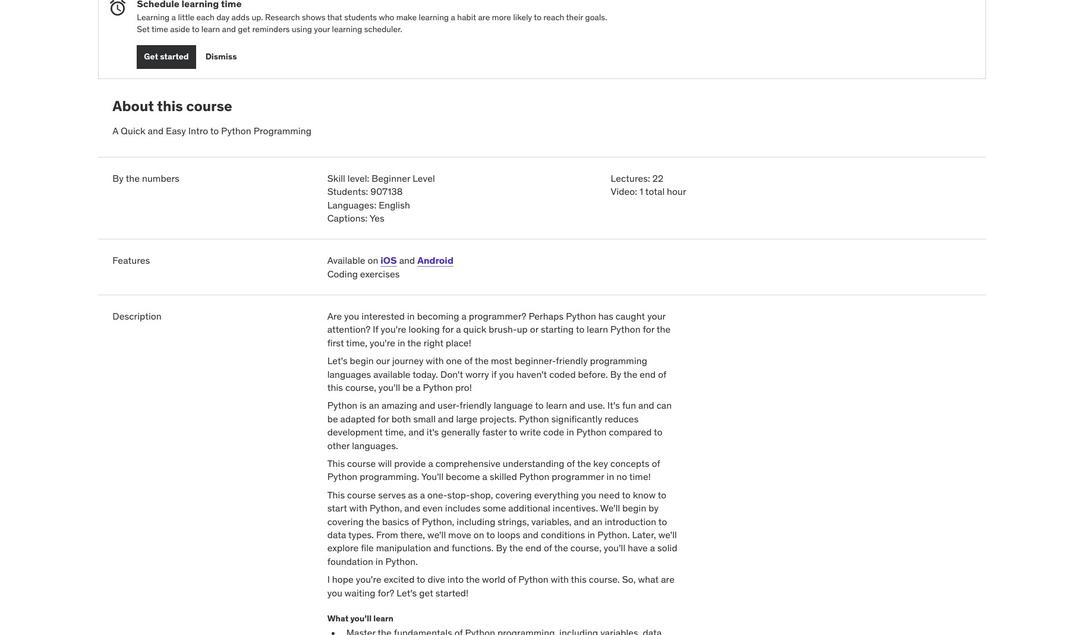 Task type: describe. For each thing, give the bounding box(es) containing it.
is
[[360, 400, 367, 412]]

python down the other
[[328, 471, 358, 483]]

features
[[113, 255, 150, 267]]

in inside the this course will provide a comprehensive understanding of the key concepts of python programming. you'll become a skilled python programmer in no time!
[[607, 471, 615, 483]]

captions:
[[328, 212, 368, 224]]

python right intro
[[221, 125, 251, 137]]

understanding
[[503, 458, 565, 470]]

reminders
[[252, 24, 290, 34]]

we'll
[[601, 503, 621, 515]]

into
[[448, 574, 464, 586]]

code
[[544, 427, 565, 439]]

everything
[[535, 489, 579, 501]]

course for this course serves as a one-stop-shop, covering everything you need to know to start with python, and even includes some additional incentives. we'll begin by covering the basics of python, including strings, variables, and an introduction to data types. from there, we'll move on to loops and conditions in python. later, we'll explore file manipulation and functions. by the end of the course, you'll have a solid foundation in python.
[[347, 489, 376, 501]]

today.
[[413, 369, 438, 380]]

amazing
[[382, 400, 418, 412]]

you inside are you interested in becoming a programmer? perhaps python has caught your attention? if you're looking for a quick brush-up or starting to learn python for the first time, you're in the right place!
[[344, 311, 360, 322]]

manipulation
[[376, 543, 432, 555]]

additional
[[509, 503, 551, 515]]

be inside let's begin our journey with one of the most beginner-friendly programming languages available today. don't worry if you haven't coded before. by the end of this course, you'll be a python pro!
[[403, 382, 414, 394]]

python up "adapted"
[[328, 400, 358, 412]]

a right have
[[651, 543, 656, 555]]

a up you'll
[[429, 458, 434, 470]]

programming.
[[360, 471, 420, 483]]

that
[[327, 12, 343, 23]]

a left habit
[[451, 12, 456, 23]]

by inside this course serves as a one-stop-shop, covering everything you need to know to start with python, and even includes some additional incentives. we'll begin by covering the basics of python, including strings, variables, and an introduction to data types. from there, we'll move on to loops and conditions in python. later, we'll explore file manipulation and functions. by the end of the course, you'll have a solid foundation in python.
[[496, 543, 507, 555]]

0 horizontal spatial by
[[113, 172, 124, 184]]

to down by at the right bottom of the page
[[659, 516, 668, 528]]

about this course
[[113, 97, 232, 115]]

file
[[361, 543, 374, 555]]

more
[[492, 12, 512, 23]]

to right likely
[[534, 12, 542, 23]]

need
[[599, 489, 620, 501]]

journey
[[392, 355, 424, 367]]

incentives.
[[553, 503, 599, 515]]

of up there,
[[412, 516, 420, 528]]

by inside let's begin our journey with one of the most beginner-friendly programming languages available today. don't worry if you haven't coded before. by the end of this course, you'll be a python pro!
[[611, 369, 622, 380]]

learning a little each day adds up. research shows that students who make learning a habit are more likely to reach their goals. set time aside to learn and get reminders using your learning scheduler.
[[137, 12, 608, 34]]

your inside learning a little each day adds up. research shows that students who make learning a habit are more likely to reach their goals. set time aside to learn and get reminders using your learning scheduler.
[[314, 24, 330, 34]]

22
[[653, 172, 664, 184]]

in up journey
[[398, 337, 406, 349]]

starting
[[541, 324, 574, 336]]

key
[[594, 458, 609, 470]]

with inside i hope you're excited to dive into the world of python with this course. so, what are you waiting for? let's get started!
[[551, 574, 569, 586]]

course, inside let's begin our journey with one of the most beginner-friendly programming languages available today. don't worry if you haven't coded before. by the end of this course, you'll be a python pro!
[[346, 382, 377, 394]]

looking
[[409, 324, 440, 336]]

learning
[[137, 12, 170, 23]]

level
[[413, 172, 435, 184]]

development
[[328, 427, 383, 439]]

and right fun
[[639, 400, 655, 412]]

explore
[[328, 543, 359, 555]]

python inside i hope you're excited to dive into the world of python with this course. so, what are you waiting for? let's get started!
[[519, 574, 549, 586]]

right
[[424, 337, 444, 349]]

languages.
[[352, 440, 398, 452]]

of right one
[[465, 355, 473, 367]]

first
[[328, 337, 344, 349]]

to left loops
[[487, 529, 495, 541]]

of up programmer
[[567, 458, 575, 470]]

to up by at the right bottom of the page
[[658, 489, 667, 501]]

conditions
[[541, 529, 586, 541]]

introduction
[[605, 516, 657, 528]]

move
[[449, 529, 472, 541]]

our
[[376, 355, 390, 367]]

to right intro
[[210, 125, 219, 137]]

skilled
[[490, 471, 517, 483]]

0 vertical spatial python.
[[598, 529, 630, 541]]

one-
[[428, 489, 448, 501]]

1
[[640, 186, 644, 198]]

a inside let's begin our journey with one of the most beginner-friendly programming languages available today. don't worry if you haven't coded before. by the end of this course, you'll be a python pro!
[[416, 382, 421, 394]]

to left write
[[509, 427, 518, 439]]

you inside i hope you're excited to dive into the world of python with this course. so, what are you waiting for? let's get started!
[[328, 587, 343, 599]]

and down move
[[434, 543, 450, 555]]

attention?
[[328, 324, 371, 336]]

it's
[[608, 400, 620, 412]]

from
[[376, 529, 398, 541]]

up
[[517, 324, 528, 336]]

even
[[423, 503, 443, 515]]

if
[[373, 324, 379, 336]]

there,
[[401, 529, 425, 541]]

using
[[292, 24, 312, 34]]

a right as
[[420, 489, 425, 501]]

provide
[[395, 458, 426, 470]]

description
[[113, 311, 162, 322]]

you'll inside this course serves as a one-stop-shop, covering everything you need to know to start with python, and even includes some additional incentives. we'll begin by covering the basics of python, including strings, variables, and an introduction to data types. from there, we'll move on to loops and conditions in python. later, we'll explore file manipulation and functions. by the end of the course, you'll have a solid foundation in python.
[[604, 543, 626, 555]]

are for what
[[662, 574, 675, 586]]

of down conditions
[[544, 543, 553, 555]]

has
[[599, 311, 614, 322]]

strings,
[[498, 516, 530, 528]]

the inside the this course will provide a comprehensive understanding of the key concepts of python programming. you'll become a skilled python programmer in no time!
[[578, 458, 592, 470]]

languages
[[328, 369, 371, 380]]

hour
[[667, 186, 687, 198]]

begin inside this course serves as a one-stop-shop, covering everything you need to know to start with python, and even includes some additional incentives. we'll begin by covering the basics of python, including strings, variables, and an introduction to data types. from there, we'll move on to loops and conditions in python. later, we'll explore file manipulation and functions. by the end of the course, you'll have a solid foundation in python.
[[623, 503, 647, 515]]

functions.
[[452, 543, 494, 555]]

little
[[178, 12, 195, 23]]

video:
[[611, 186, 638, 198]]

1 horizontal spatial for
[[442, 324, 454, 336]]

get
[[144, 51, 158, 62]]

variables,
[[532, 516, 572, 528]]

the inside i hope you're excited to dive into the world of python with this course. so, what are you waiting for? let's get started!
[[466, 574, 480, 586]]

concepts
[[611, 458, 650, 470]]

will
[[378, 458, 392, 470]]

quick
[[464, 324, 487, 336]]

course, inside this course serves as a one-stop-shop, covering everything you need to know to start with python, and even includes some additional incentives. we'll begin by covering the basics of python, including strings, variables, and an introduction to data types. from there, we'll move on to loops and conditions in python. later, we'll explore file manipulation and functions. by the end of the course, you'll have a solid foundation in python.
[[571, 543, 602, 555]]

time!
[[630, 471, 651, 483]]

to right language
[[535, 400, 544, 412]]

0 vertical spatial you're
[[381, 324, 407, 336]]

quick
[[121, 125, 145, 137]]

to down little
[[192, 24, 200, 34]]

serves
[[378, 489, 406, 501]]

have
[[628, 543, 648, 555]]

stop-
[[448, 489, 470, 501]]

write
[[520, 427, 541, 439]]

this inside i hope you're excited to dive into the world of python with this course. so, what are you waiting for? let's get started!
[[571, 574, 587, 586]]

hope
[[332, 574, 354, 586]]

available
[[328, 255, 366, 267]]

and inside available on ios and android coding exercises
[[399, 255, 415, 267]]

interested
[[362, 311, 405, 322]]

caught
[[616, 311, 646, 322]]

before.
[[578, 369, 608, 380]]

fun
[[623, 400, 637, 412]]

0 vertical spatial covering
[[496, 489, 532, 501]]

faster
[[483, 427, 507, 439]]

python down caught
[[611, 324, 641, 336]]

what
[[328, 614, 349, 624]]

course for this course will provide a comprehensive understanding of the key concepts of python programming. you'll become a skilled python programmer in no time!
[[347, 458, 376, 470]]

a up place!
[[456, 324, 461, 336]]

start
[[328, 503, 347, 515]]

a up quick
[[462, 311, 467, 322]]

exercises
[[360, 268, 400, 280]]

with inside let's begin our journey with one of the most beginner-friendly programming languages available today. don't worry if you haven't coded before. by the end of this course, you'll be a python pro!
[[426, 355, 444, 367]]



Task type: vqa. For each thing, say whether or not it's contained in the screenshot.
leftmost an
yes



Task type: locate. For each thing, give the bounding box(es) containing it.
end inside this course serves as a one-stop-shop, covering everything you need to know to start with python, and even includes some additional incentives. we'll begin by covering the basics of python, including strings, variables, and an introduction to data types. from there, we'll move on to loops and conditions in python. later, we'll explore file manipulation and functions. by the end of the course, you'll have a solid foundation in python.
[[526, 543, 542, 555]]

be inside 'python is an amazing and user-friendly language to learn and use. it's fun and can be adapted for both small and large projects. python significantly reduces development time, and it's generally faster to write code in python compared to other languages.'
[[328, 413, 338, 425]]

this for this course will provide a comprehensive understanding of the key concepts of python programming. you'll become a skilled python programmer in no time!
[[328, 458, 345, 470]]

coded
[[550, 369, 576, 380]]

python. down introduction
[[598, 529, 630, 541]]

we'll up solid
[[659, 529, 677, 541]]

both
[[392, 413, 411, 425]]

0 horizontal spatial you'll
[[379, 382, 401, 394]]

1 horizontal spatial you'll
[[604, 543, 626, 555]]

0 horizontal spatial get
[[238, 24, 250, 34]]

1 vertical spatial get
[[419, 587, 434, 599]]

0 horizontal spatial begin
[[350, 355, 374, 367]]

english
[[379, 199, 410, 211]]

python, down serves
[[370, 503, 402, 515]]

this down the other
[[328, 458, 345, 470]]

and down as
[[405, 503, 421, 515]]

learn down each
[[202, 24, 220, 34]]

0 horizontal spatial your
[[314, 24, 330, 34]]

1 vertical spatial begin
[[623, 503, 647, 515]]

1 vertical spatial you're
[[370, 337, 396, 349]]

and down user-
[[438, 413, 454, 425]]

with up today.
[[426, 355, 444, 367]]

with inside this course serves as a one-stop-shop, covering everything you need to know to start with python, and even includes some additional incentives. we'll begin by covering the basics of python, including strings, variables, and an introduction to data types. from there, we'll move on to loops and conditions in python. later, we'll explore file manipulation and functions. by the end of the course, you'll have a solid foundation in python.
[[350, 503, 368, 515]]

1 vertical spatial time,
[[385, 427, 407, 439]]

1 horizontal spatial are
[[662, 574, 675, 586]]

this course will provide a comprehensive understanding of the key concepts of python programming. you'll become a skilled python programmer in no time!
[[328, 458, 661, 483]]

python inside let's begin our journey with one of the most beginner-friendly programming languages available today. don't worry if you haven't coded before. by the end of this course, you'll be a python pro!
[[423, 382, 453, 394]]

get inside learning a little each day adds up. research shows that students who make learning a habit are more likely to reach their goals. set time aside to learn and get reminders using your learning scheduler.
[[238, 24, 250, 34]]

1 horizontal spatial course,
[[571, 543, 602, 555]]

to left dive
[[417, 574, 426, 586]]

skill level: beginner level students: 907138 languages: english captions: yes
[[328, 172, 435, 224]]

2 horizontal spatial for
[[643, 324, 655, 336]]

for down caught
[[643, 324, 655, 336]]

on
[[368, 255, 379, 267], [474, 529, 485, 541]]

shows
[[302, 12, 326, 23]]

lectures:
[[611, 172, 651, 184]]

loops
[[498, 529, 521, 541]]

covering down start
[[328, 516, 364, 528]]

and right ios link
[[399, 255, 415, 267]]

0 vertical spatial are
[[479, 12, 490, 23]]

comprehensive
[[436, 458, 501, 470]]

1 vertical spatial covering
[[328, 516, 364, 528]]

0 horizontal spatial time,
[[346, 337, 368, 349]]

with left course.
[[551, 574, 569, 586]]

you'll
[[351, 614, 372, 624]]

0 horizontal spatial python.
[[386, 556, 418, 568]]

each
[[197, 12, 215, 23]]

basics
[[382, 516, 409, 528]]

0 horizontal spatial be
[[328, 413, 338, 425]]

0 horizontal spatial are
[[479, 12, 490, 23]]

let's down excited
[[397, 587, 417, 599]]

user-
[[438, 400, 460, 412]]

1 vertical spatial by
[[611, 369, 622, 380]]

to down can on the bottom right of the page
[[654, 427, 663, 439]]

1 this from the top
[[328, 458, 345, 470]]

you inside this course serves as a one-stop-shop, covering everything you need to know to start with python, and even includes some additional incentives. we'll begin by covering the basics of python, including strings, variables, and an introduction to data types. from there, we'll move on to loops and conditions in python. later, we'll explore file manipulation and functions. by the end of the course, you'll have a solid foundation in python.
[[582, 489, 597, 501]]

friendly up coded
[[556, 355, 588, 367]]

your right caught
[[648, 311, 666, 322]]

programmer
[[552, 471, 605, 483]]

this inside let's begin our journey with one of the most beginner-friendly programming languages available today. don't worry if you haven't coded before. by the end of this course, you'll be a python pro!
[[328, 382, 343, 394]]

for down becoming
[[442, 324, 454, 336]]

an right is at the left of page
[[369, 400, 380, 412]]

to right starting
[[576, 324, 585, 336]]

end down variables,
[[526, 543, 542, 555]]

it's
[[427, 427, 439, 439]]

0 horizontal spatial on
[[368, 255, 379, 267]]

a down today.
[[416, 382, 421, 394]]

0 vertical spatial time,
[[346, 337, 368, 349]]

friendly inside 'python is an amazing and user-friendly language to learn and use. it's fun and can be adapted for both small and large projects. python significantly reduces development time, and it's generally faster to write code in python compared to other languages.'
[[460, 400, 492, 412]]

learn down has
[[587, 324, 609, 336]]

you're down if
[[370, 337, 396, 349]]

1 horizontal spatial get
[[419, 587, 434, 599]]

shop,
[[470, 489, 493, 501]]

large
[[456, 413, 478, 425]]

1 vertical spatial are
[[662, 574, 675, 586]]

you up incentives.
[[582, 489, 597, 501]]

use.
[[588, 400, 606, 412]]

for inside 'python is an amazing and user-friendly language to learn and use. it's fun and can be adapted for both small and large projects. python significantly reduces development time, and it's generally faster to write code in python compared to other languages.'
[[378, 413, 390, 425]]

0 vertical spatial course
[[186, 97, 232, 115]]

2 vertical spatial with
[[551, 574, 569, 586]]

foundation
[[328, 556, 373, 568]]

python.
[[598, 529, 630, 541], [386, 556, 418, 568]]

in down significantly
[[567, 427, 575, 439]]

you'll inside let's begin our journey with one of the most beginner-friendly programming languages available today. don't worry if you haven't coded before. by the end of this course, you'll be a python pro!
[[379, 382, 401, 394]]

or
[[530, 324, 539, 336]]

be left "adapted"
[[328, 413, 338, 425]]

let's
[[328, 355, 348, 367], [397, 587, 417, 599]]

course.
[[589, 574, 620, 586]]

on inside available on ios and android coding exercises
[[368, 255, 379, 267]]

1 vertical spatial this
[[328, 382, 343, 394]]

0 vertical spatial an
[[369, 400, 380, 412]]

research
[[265, 12, 300, 23]]

beginner
[[372, 172, 411, 184]]

1 horizontal spatial we'll
[[659, 529, 677, 541]]

2 vertical spatial by
[[496, 543, 507, 555]]

their
[[567, 12, 584, 23]]

android
[[418, 255, 454, 267]]

course inside this course serves as a one-stop-shop, covering everything you need to know to start with python, and even includes some additional incentives. we'll begin by covering the basics of python, including strings, variables, and an introduction to data types. from there, we'll move on to loops and conditions in python. later, we'll explore file manipulation and functions. by the end of the course, you'll have a solid foundation in python.
[[347, 489, 376, 501]]

1 vertical spatial this
[[328, 489, 345, 501]]

1 vertical spatial be
[[328, 413, 338, 425]]

0 vertical spatial friendly
[[556, 355, 588, 367]]

0 vertical spatial course,
[[346, 382, 377, 394]]

of inside i hope you're excited to dive into the world of python with this course. so, what are you waiting for? let's get started!
[[508, 574, 516, 586]]

python
[[221, 125, 251, 137], [566, 311, 597, 322], [611, 324, 641, 336], [423, 382, 453, 394], [328, 400, 358, 412], [519, 413, 550, 425], [577, 427, 607, 439], [328, 471, 358, 483], [520, 471, 550, 483], [519, 574, 549, 586]]

2 vertical spatial you're
[[356, 574, 382, 586]]

2 horizontal spatial with
[[551, 574, 569, 586]]

goals.
[[586, 12, 608, 23]]

1 horizontal spatial with
[[426, 355, 444, 367]]

python right world
[[519, 574, 549, 586]]

this up start
[[328, 489, 345, 501]]

1 vertical spatial let's
[[397, 587, 417, 599]]

covering
[[496, 489, 532, 501], [328, 516, 364, 528]]

you inside let's begin our journey with one of the most beginner-friendly programming languages available today. don't worry if you haven't coded before. by the end of this course, you'll be a python pro!
[[499, 369, 514, 380]]

and down strings,
[[523, 529, 539, 541]]

1 vertical spatial learning
[[332, 24, 362, 34]]

and up significantly
[[570, 400, 586, 412]]

be
[[403, 382, 414, 394], [328, 413, 338, 425]]

don't
[[441, 369, 464, 380]]

1 vertical spatial you'll
[[604, 543, 626, 555]]

and down incentives.
[[574, 516, 590, 528]]

1 horizontal spatial an
[[592, 516, 603, 528]]

python down significantly
[[577, 427, 607, 439]]

make
[[397, 12, 417, 23]]

0 vertical spatial you'll
[[379, 382, 401, 394]]

types.
[[349, 529, 374, 541]]

friendly inside let's begin our journey with one of the most beginner-friendly programming languages available today. don't worry if you haven't coded before. by the end of this course, you'll be a python pro!
[[556, 355, 588, 367]]

place!
[[446, 337, 472, 349]]

i
[[328, 574, 330, 586]]

0 vertical spatial this
[[328, 458, 345, 470]]

by down loops
[[496, 543, 507, 555]]

level:
[[348, 172, 370, 184]]

this left course.
[[571, 574, 587, 586]]

of right world
[[508, 574, 516, 586]]

1 vertical spatial end
[[526, 543, 542, 555]]

0 horizontal spatial covering
[[328, 516, 364, 528]]

brush-
[[489, 324, 517, 336]]

set
[[137, 24, 150, 34]]

2 this from the top
[[328, 489, 345, 501]]

in
[[407, 311, 415, 322], [398, 337, 406, 349], [567, 427, 575, 439], [607, 471, 615, 483], [588, 529, 596, 541], [376, 556, 383, 568]]

and inside learning a little each day adds up. research shows that students who make learning a habit are more likely to reach their goals. set time aside to learn and get reminders using your learning scheduler.
[[222, 24, 236, 34]]

in inside 'python is an amazing and user-friendly language to learn and use. it's fun and can be adapted for both small and large projects. python significantly reduces development time, and it's generally faster to write code in python compared to other languages.'
[[567, 427, 575, 439]]

get down dive
[[419, 587, 434, 599]]

course inside the this course will provide a comprehensive understanding of the key concepts of python programming. you'll become a skilled python programmer in no time!
[[347, 458, 376, 470]]

on inside this course serves as a one-stop-shop, covering everything you need to know to start with python, and even includes some additional incentives. we'll begin by covering the basics of python, including strings, variables, and an introduction to data types. from there, we'll move on to loops and conditions in python. later, we'll explore file manipulation and functions. by the end of the course, you'll have a solid foundation in python.
[[474, 529, 485, 541]]

learn right you'll
[[374, 614, 394, 624]]

in right conditions
[[588, 529, 596, 541]]

0 vertical spatial python,
[[370, 503, 402, 515]]

0 vertical spatial be
[[403, 382, 414, 394]]

your down shows
[[314, 24, 330, 34]]

started!
[[436, 587, 469, 599]]

1 horizontal spatial time,
[[385, 427, 407, 439]]

time, down attention?
[[346, 337, 368, 349]]

1 vertical spatial friendly
[[460, 400, 492, 412]]

and left easy
[[148, 125, 164, 137]]

python down the understanding
[[520, 471, 550, 483]]

get
[[238, 24, 250, 34], [419, 587, 434, 599]]

0 horizontal spatial friendly
[[460, 400, 492, 412]]

you right if
[[499, 369, 514, 380]]

1 vertical spatial course,
[[571, 543, 602, 555]]

to right need
[[622, 489, 631, 501]]

dismiss button
[[206, 45, 237, 69]]

end inside let's begin our journey with one of the most beginner-friendly programming languages available today. don't worry if you haven't coded before. by the end of this course, you'll be a python pro!
[[640, 369, 656, 380]]

python left has
[[566, 311, 597, 322]]

let's inside let's begin our journey with one of the most beginner-friendly programming languages available today. don't worry if you haven't coded before. by the end of this course, you'll be a python pro!
[[328, 355, 348, 367]]

this
[[157, 97, 183, 115], [328, 382, 343, 394], [571, 574, 587, 586]]

1 horizontal spatial python,
[[422, 516, 455, 528]]

0 horizontal spatial end
[[526, 543, 542, 555]]

learn up significantly
[[546, 400, 568, 412]]

0 vertical spatial begin
[[350, 355, 374, 367]]

1 horizontal spatial let's
[[397, 587, 417, 599]]

a
[[113, 125, 119, 137]]

learn inside 'python is an amazing and user-friendly language to learn and use. it's fun and can be adapted for both small and large projects. python significantly reduces development time, and it's generally faster to write code in python compared to other languages.'
[[546, 400, 568, 412]]

2 horizontal spatial this
[[571, 574, 587, 586]]

get inside i hope you're excited to dive into the world of python with this course. so, what are you waiting for? let's get started!
[[419, 587, 434, 599]]

an inside 'python is an amazing and user-friendly language to learn and use. it's fun and can be adapted for both small and large projects. python significantly reduces development time, and it's generally faster to write code in python compared to other languages.'
[[369, 400, 380, 412]]

1 horizontal spatial your
[[648, 311, 666, 322]]

time, inside 'python is an amazing and user-friendly language to learn and use. it's fun and can be adapted for both small and large projects. python significantly reduces development time, and it's generally faster to write code in python compared to other languages.'
[[385, 427, 407, 439]]

an inside this course serves as a one-stop-shop, covering everything you need to know to start with python, and even includes some additional incentives. we'll begin by covering the basics of python, including strings, variables, and an introduction to data types. from there, we'll move on to loops and conditions in python. later, we'll explore file manipulation and functions. by the end of the course, you'll have a solid foundation in python.
[[592, 516, 603, 528]]

1 vertical spatial your
[[648, 311, 666, 322]]

we'll
[[428, 529, 446, 541], [659, 529, 677, 541]]

python. down manipulation
[[386, 556, 418, 568]]

habit
[[458, 12, 477, 23]]

you up attention?
[[344, 311, 360, 322]]

know
[[633, 489, 656, 501]]

1 vertical spatial with
[[350, 503, 368, 515]]

0 horizontal spatial we'll
[[428, 529, 446, 541]]

1 vertical spatial python,
[[422, 516, 455, 528]]

0 vertical spatial with
[[426, 355, 444, 367]]

0 horizontal spatial this
[[157, 97, 183, 115]]

with right start
[[350, 503, 368, 515]]

students:
[[328, 186, 368, 198]]

0 horizontal spatial for
[[378, 413, 390, 425]]

0 vertical spatial your
[[314, 24, 330, 34]]

1 horizontal spatial end
[[640, 369, 656, 380]]

learn inside are you interested in becoming a programmer? perhaps python has caught your attention? if you're looking for a quick brush-up or starting to learn python for the first time, you're in the right place!
[[587, 324, 609, 336]]

to inside are you interested in becoming a programmer? perhaps python has caught your attention? if you're looking for a quick brush-up or starting to learn python for the first time, you're in the right place!
[[576, 324, 585, 336]]

python up write
[[519, 413, 550, 425]]

you'll down available
[[379, 382, 401, 394]]

of right concepts
[[652, 458, 661, 470]]

end down programming
[[640, 369, 656, 380]]

python down today.
[[423, 382, 453, 394]]

can
[[657, 400, 672, 412]]

likely
[[514, 12, 533, 23]]

if
[[492, 369, 497, 380]]

learn inside learning a little each day adds up. research shows that students who make learning a habit are more likely to reach their goals. set time aside to learn and get reminders using your learning scheduler.
[[202, 24, 220, 34]]

your inside are you interested in becoming a programmer? perhaps python has caught your attention? if you're looking for a quick brush-up or starting to learn python for the first time, you're in the right place!
[[648, 311, 666, 322]]

you're up waiting
[[356, 574, 382, 586]]

are inside i hope you're excited to dive into the world of python with this course. so, what are you waiting for? let's get started!
[[662, 574, 675, 586]]

2 vertical spatial this
[[571, 574, 587, 586]]

0 horizontal spatial an
[[369, 400, 380, 412]]

0 vertical spatial this
[[157, 97, 183, 115]]

are right what
[[662, 574, 675, 586]]

time, down both
[[385, 427, 407, 439]]

excited
[[384, 574, 415, 586]]

by the numbers
[[113, 172, 180, 184]]

get down adds
[[238, 24, 250, 34]]

this inside the this course will provide a comprehensive understanding of the key concepts of python programming. you'll become a skilled python programmer in no time!
[[328, 458, 345, 470]]

time, inside are you interested in becoming a programmer? perhaps python has caught your attention? if you're looking for a quick brush-up or starting to learn python for the first time, you're in the right place!
[[346, 337, 368, 349]]

1 vertical spatial python.
[[386, 556, 418, 568]]

you'll
[[379, 382, 401, 394], [604, 543, 626, 555]]

0 horizontal spatial course,
[[346, 382, 377, 394]]

perhaps
[[529, 311, 564, 322]]

1 horizontal spatial be
[[403, 382, 414, 394]]

1 horizontal spatial by
[[496, 543, 507, 555]]

of up can on the bottom right of the page
[[659, 369, 667, 380]]

by
[[649, 503, 659, 515]]

time
[[152, 24, 168, 34]]

this for this course serves as a one-stop-shop, covering everything you need to know to start with python, and even includes some additional incentives. we'll begin by covering the basics of python, including strings, variables, and an introduction to data types. from there, we'll move on to loops and conditions in python. later, we'll explore file manipulation and functions. by the end of the course, you'll have a solid foundation in python.
[[328, 489, 345, 501]]

1 horizontal spatial covering
[[496, 489, 532, 501]]

1 horizontal spatial friendly
[[556, 355, 588, 367]]

are inside learning a little each day adds up. research shows that students who make learning a habit are more likely to reach their goals. set time aside to learn and get reminders using your learning scheduler.
[[479, 12, 490, 23]]

are right habit
[[479, 12, 490, 23]]

2 horizontal spatial by
[[611, 369, 622, 380]]

0 horizontal spatial python,
[[370, 503, 402, 515]]

get started button
[[137, 45, 196, 69]]

reach
[[544, 12, 565, 23]]

ios
[[381, 255, 397, 267]]

0 vertical spatial get
[[238, 24, 250, 34]]

1 vertical spatial on
[[474, 529, 485, 541]]

let's up languages
[[328, 355, 348, 367]]

to inside i hope you're excited to dive into the world of python with this course. so, what are you waiting for? let's get started!
[[417, 574, 426, 586]]

in left no
[[607, 471, 615, 483]]

1 horizontal spatial learning
[[419, 12, 449, 23]]

let's inside i hope you're excited to dive into the world of python with this course. so, what are you waiting for? let's get started!
[[397, 587, 417, 599]]

coding
[[328, 268, 358, 280]]

907138
[[371, 186, 403, 198]]

begin up introduction
[[623, 503, 647, 515]]

pro!
[[456, 382, 472, 394]]

begin inside let's begin our journey with one of the most beginner-friendly programming languages available today. don't worry if you haven't coded before. by the end of this course, you'll be a python pro!
[[350, 355, 374, 367]]

python, down the "even"
[[422, 516, 455, 528]]

0 vertical spatial on
[[368, 255, 379, 267]]

waiting
[[345, 587, 376, 599]]

1 vertical spatial an
[[592, 516, 603, 528]]

0 vertical spatial by
[[113, 172, 124, 184]]

course down languages.
[[347, 458, 376, 470]]

and down "small"
[[409, 427, 425, 439]]

friendly up "large"
[[460, 400, 492, 412]]

on down the including
[[474, 529, 485, 541]]

you're inside i hope you're excited to dive into the world of python with this course. so, what are you waiting for? let's get started!
[[356, 574, 382, 586]]

0 vertical spatial let's
[[328, 355, 348, 367]]

in up looking
[[407, 311, 415, 322]]

course, down languages
[[346, 382, 377, 394]]

0 vertical spatial end
[[640, 369, 656, 380]]

covering up additional
[[496, 489, 532, 501]]

and down day
[[222, 24, 236, 34]]

this up easy
[[157, 97, 183, 115]]

in down manipulation
[[376, 556, 383, 568]]

by down programming
[[611, 369, 622, 380]]

a up the shop,
[[483, 471, 488, 483]]

1 horizontal spatial python.
[[598, 529, 630, 541]]

0 horizontal spatial learning
[[332, 24, 362, 34]]

you're down interested
[[381, 324, 407, 336]]

and up "small"
[[420, 400, 436, 412]]

0 vertical spatial learning
[[419, 12, 449, 23]]

intro
[[188, 125, 208, 137]]

0 horizontal spatial let's
[[328, 355, 348, 367]]

a left little
[[172, 12, 176, 23]]

some
[[483, 503, 506, 515]]

you down i at the left of page
[[328, 587, 343, 599]]

2 we'll from the left
[[659, 529, 677, 541]]

2 vertical spatial course
[[347, 489, 376, 501]]

1 vertical spatial course
[[347, 458, 376, 470]]

1 we'll from the left
[[428, 529, 446, 541]]

1 horizontal spatial this
[[328, 382, 343, 394]]

are for habit
[[479, 12, 490, 23]]

one
[[446, 355, 462, 367]]

this inside this course serves as a one-stop-shop, covering everything you need to know to start with python, and even includes some additional incentives. we'll begin by covering the basics of python, including strings, variables, and an introduction to data types. from there, we'll move on to loops and conditions in python. later, we'll explore file manipulation and functions. by the end of the course, you'll have a solid foundation in python.
[[328, 489, 345, 501]]

significantly
[[552, 413, 603, 425]]

worry
[[466, 369, 489, 380]]

0 horizontal spatial with
[[350, 503, 368, 515]]

includes
[[445, 503, 481, 515]]

1 horizontal spatial on
[[474, 529, 485, 541]]

programming
[[590, 355, 648, 367]]

scheduler.
[[364, 24, 403, 34]]

1 horizontal spatial begin
[[623, 503, 647, 515]]



